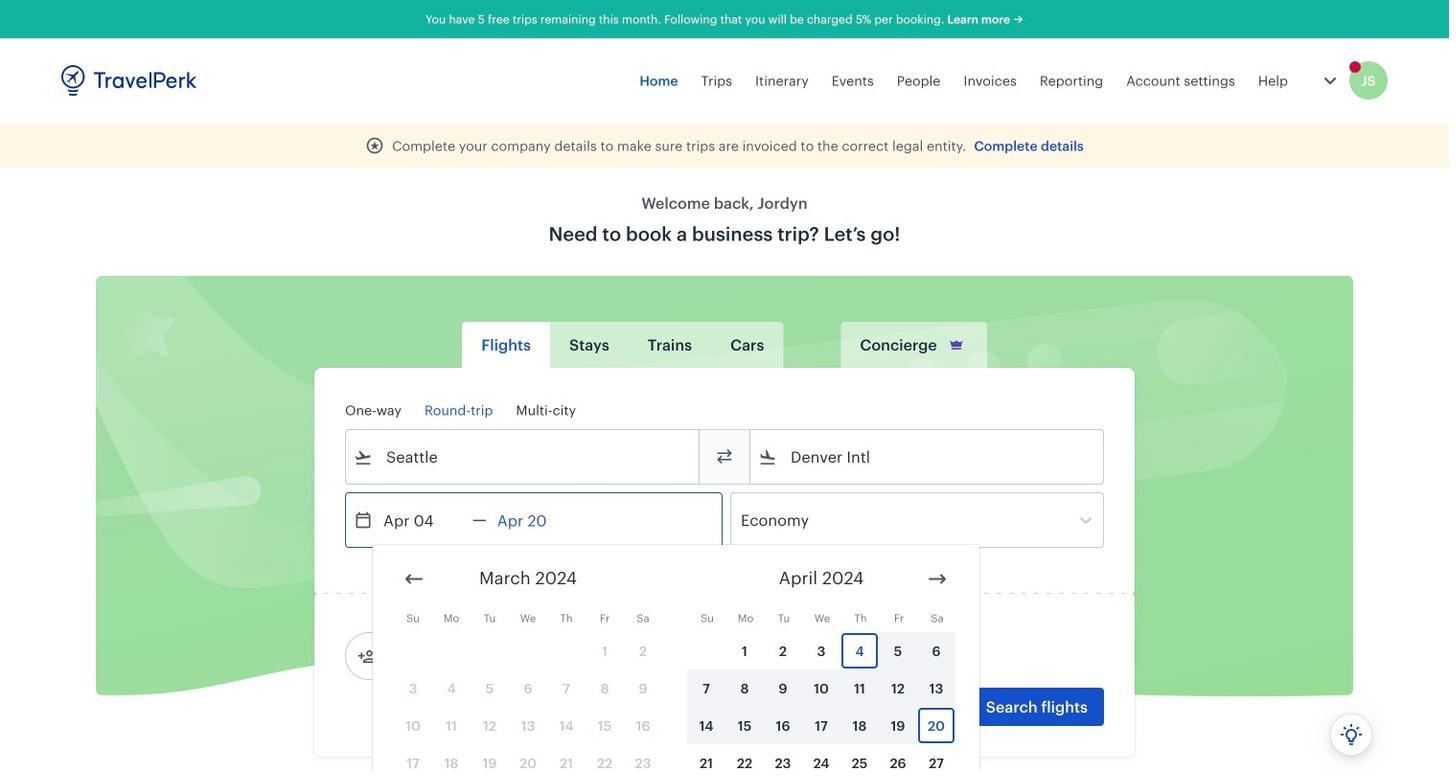 Task type: locate. For each thing, give the bounding box(es) containing it.
Depart text field
[[373, 494, 473, 547]]

calendar application
[[373, 546, 1450, 772]]



Task type: describe. For each thing, give the bounding box(es) containing it.
Return text field
[[487, 494, 587, 547]]

To search field
[[778, 442, 1079, 473]]

From search field
[[373, 442, 674, 473]]

move backward to switch to the previous month. image
[[403, 568, 426, 591]]

move forward to switch to the next month. image
[[926, 568, 949, 591]]

Add first traveler search field
[[377, 641, 576, 672]]



